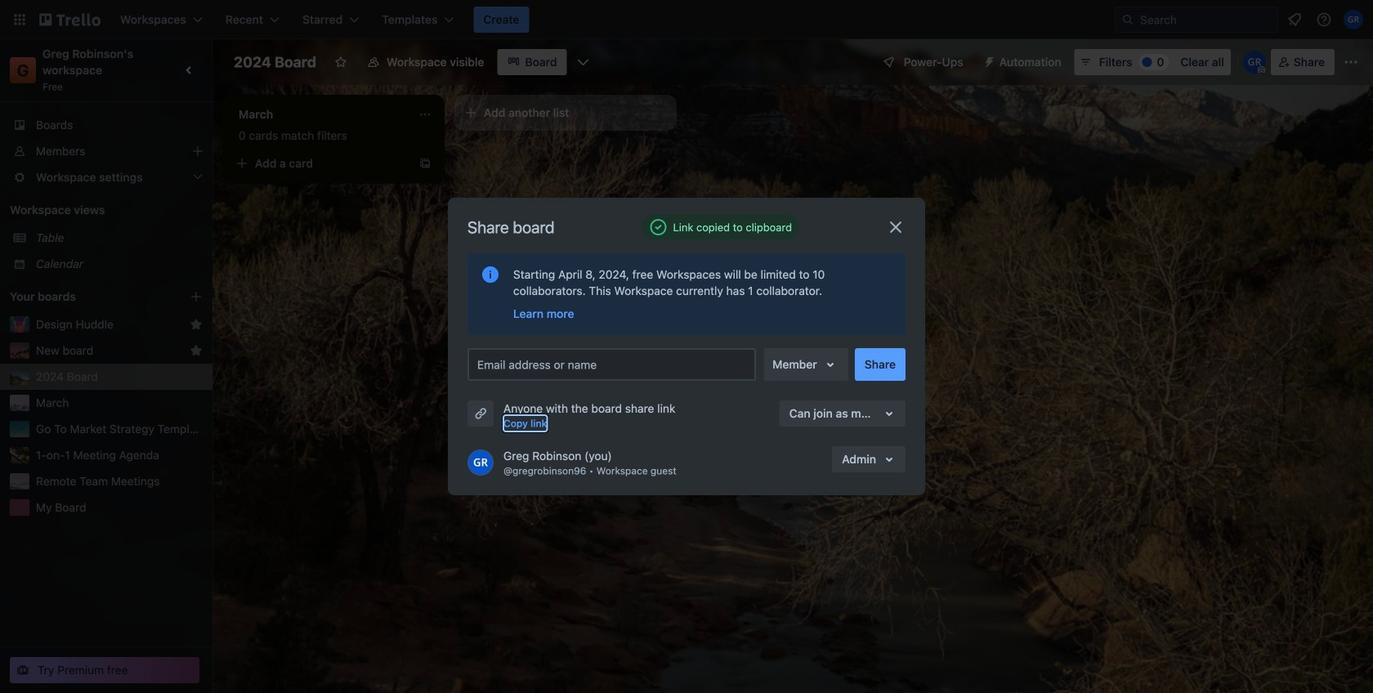 Task type: describe. For each thing, give the bounding box(es) containing it.
1 starred icon image from the top
[[190, 318, 203, 331]]

0 notifications image
[[1285, 10, 1305, 29]]

create from template… image
[[419, 157, 432, 170]]

primary element
[[0, 0, 1373, 39]]

1 horizontal spatial greg robinson (gregrobinson96) image
[[1344, 10, 1364, 29]]

Email address or name text field
[[477, 353, 753, 376]]

sm image
[[977, 49, 1000, 72]]

Board name text field
[[226, 49, 325, 75]]

star or unstar board image
[[334, 56, 348, 69]]



Task type: locate. For each thing, give the bounding box(es) containing it.
your boards with 8 items element
[[10, 287, 165, 307]]

starred icon image
[[190, 318, 203, 331], [190, 344, 203, 357]]

add board image
[[190, 290, 203, 303]]

Search field
[[1135, 8, 1278, 31]]

greg robinson (gregrobinson96) image
[[1243, 51, 1266, 74]]

open information menu image
[[1316, 11, 1333, 28]]

0 horizontal spatial greg robinson (gregrobinson96) image
[[468, 450, 494, 476]]

1 vertical spatial starred icon image
[[190, 344, 203, 357]]

show menu image
[[1343, 54, 1360, 70]]

search image
[[1122, 13, 1135, 26]]

greg robinson (gregrobinson96) image
[[1344, 10, 1364, 29], [468, 450, 494, 476]]

close image
[[886, 217, 906, 237]]

0 vertical spatial greg robinson (gregrobinson96) image
[[1344, 10, 1364, 29]]

1 vertical spatial greg robinson (gregrobinson96) image
[[468, 450, 494, 476]]

0 vertical spatial starred icon image
[[190, 318, 203, 331]]

2 starred icon image from the top
[[190, 344, 203, 357]]

status
[[642, 214, 799, 240]]

customize views image
[[575, 54, 592, 70]]



Task type: vqa. For each thing, say whether or not it's contained in the screenshot.
Back to home Image
no



